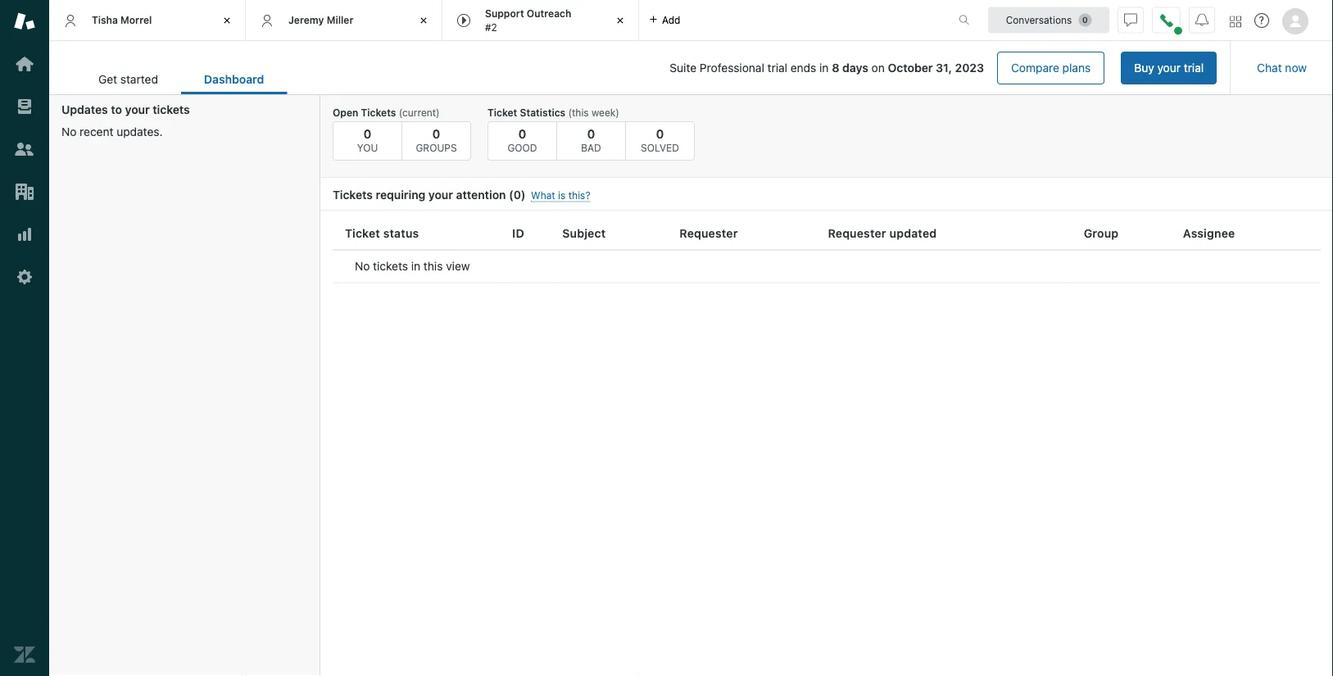 Task type: locate. For each thing, give the bounding box(es) containing it.
on
[[872, 61, 885, 75]]

ticket up 0 good
[[488, 107, 518, 118]]

requester
[[680, 226, 738, 240], [828, 226, 887, 240]]

views image
[[14, 96, 35, 117]]

0 inside 0 solved
[[656, 126, 664, 141]]

0 inside 0 groups
[[433, 126, 441, 141]]

1 horizontal spatial tickets
[[373, 259, 408, 273]]

tickets up 0 you
[[361, 107, 396, 118]]

trial down notifications icon
[[1184, 61, 1204, 75]]

no down ticket status
[[355, 259, 370, 273]]

1 horizontal spatial trial
[[1184, 61, 1204, 75]]

0 horizontal spatial requester
[[680, 226, 738, 240]]

1 horizontal spatial close image
[[612, 12, 629, 29]]

your for tickets requiring your attention ( 0 ) what is this?
[[429, 188, 453, 202]]

trial inside 'buy your trial' button
[[1184, 61, 1204, 75]]

no for no tickets in this view
[[355, 259, 370, 273]]

0 for 0 solved
[[656, 126, 664, 141]]

0 for 0 groups
[[433, 126, 441, 141]]

in left "8"
[[820, 61, 829, 75]]

attention
[[456, 188, 506, 202]]

1 vertical spatial ticket
[[345, 226, 380, 240]]

0 vertical spatial ticket
[[488, 107, 518, 118]]

close image inside jeremy miller tab
[[416, 12, 432, 29]]

0 up bad
[[587, 126, 595, 141]]

support outreach #2
[[485, 8, 572, 33]]

0 horizontal spatial no
[[61, 125, 77, 139]]

0 horizontal spatial your
[[125, 103, 150, 116]]

0 vertical spatial no
[[61, 125, 77, 139]]

your right requiring
[[429, 188, 453, 202]]

(
[[509, 188, 514, 202]]

professional
[[700, 61, 765, 75]]

suite
[[670, 61, 697, 75]]

2 requester from the left
[[828, 226, 887, 240]]

0 horizontal spatial close image
[[416, 12, 432, 29]]

compare plans button
[[998, 52, 1105, 84]]

October 31, 2023 text field
[[888, 61, 985, 75]]

to
[[111, 103, 122, 116]]

group
[[1084, 226, 1119, 240]]

no inside grid
[[355, 259, 370, 273]]

tickets left requiring
[[333, 188, 373, 202]]

ticket left status
[[345, 226, 380, 240]]

1 horizontal spatial requester
[[828, 226, 887, 240]]

0 up groups
[[433, 126, 441, 141]]

now
[[1286, 61, 1308, 75]]

1 close image from the left
[[416, 12, 432, 29]]

close image
[[219, 12, 235, 29]]

in
[[820, 61, 829, 75], [411, 259, 421, 273]]

)
[[521, 188, 526, 202]]

0 up the solved on the top of the page
[[656, 126, 664, 141]]

(current)
[[399, 107, 440, 118]]

tab containing support outreach
[[443, 0, 639, 41]]

0 horizontal spatial trial
[[768, 61, 788, 75]]

close image left add 'dropdown button'
[[612, 12, 629, 29]]

0 for 0 bad
[[587, 126, 595, 141]]

statistics
[[520, 107, 566, 118]]

ticket
[[488, 107, 518, 118], [345, 226, 380, 240]]

0 inside '0 bad'
[[587, 126, 595, 141]]

your right to
[[125, 103, 150, 116]]

0 bad
[[581, 126, 602, 153]]

tab list
[[75, 64, 287, 94]]

trial for professional
[[768, 61, 788, 75]]

ticket statistics (this week)
[[488, 107, 620, 118]]

tickets
[[361, 107, 396, 118], [333, 188, 373, 202]]

no down updates
[[61, 125, 77, 139]]

your
[[1158, 61, 1181, 75], [125, 103, 150, 116], [429, 188, 453, 202]]

section containing compare plans
[[300, 52, 1218, 84]]

your right buy
[[1158, 61, 1181, 75]]

1 vertical spatial no
[[355, 259, 370, 273]]

admin image
[[14, 266, 35, 288]]

chat
[[1258, 61, 1283, 75]]

this?
[[569, 190, 591, 201]]

1 trial from the left
[[1184, 61, 1204, 75]]

0 vertical spatial in
[[820, 61, 829, 75]]

week)
[[592, 107, 620, 118]]

0 up you
[[364, 126, 372, 141]]

1 vertical spatial your
[[125, 103, 150, 116]]

0 horizontal spatial in
[[411, 259, 421, 273]]

tisha morrel
[[92, 14, 152, 26]]

tab
[[443, 0, 639, 41]]

close image
[[416, 12, 432, 29], [612, 12, 629, 29]]

subject
[[563, 226, 606, 240]]

2 vertical spatial your
[[429, 188, 453, 202]]

0 inside 0 good
[[519, 126, 527, 141]]

is
[[558, 190, 566, 201]]

section
[[300, 52, 1218, 84]]

0 vertical spatial your
[[1158, 61, 1181, 75]]

0 inside 0 you
[[364, 126, 372, 141]]

1 horizontal spatial no
[[355, 259, 370, 273]]

1 horizontal spatial in
[[820, 61, 829, 75]]

tickets requiring your attention ( 0 ) what is this?
[[333, 188, 591, 202]]

your for updates to your tickets
[[125, 103, 150, 116]]

tickets down ticket status
[[373, 259, 408, 273]]

zendesk products image
[[1230, 16, 1242, 27]]

good
[[508, 142, 537, 153]]

no recent updates.
[[61, 125, 163, 139]]

0 horizontal spatial ticket
[[345, 226, 380, 240]]

this
[[424, 259, 443, 273]]

tickets up updates. at the top left
[[153, 103, 190, 116]]

trial
[[1184, 61, 1204, 75], [768, 61, 788, 75]]

0 up good
[[519, 126, 527, 141]]

1 horizontal spatial your
[[429, 188, 453, 202]]

1 requester from the left
[[680, 226, 738, 240]]

in left this
[[411, 259, 421, 273]]

no for no recent updates.
[[61, 125, 77, 139]]

2023
[[956, 61, 985, 75]]

8
[[832, 61, 840, 75]]

solved
[[641, 142, 680, 153]]

2 horizontal spatial your
[[1158, 61, 1181, 75]]

1 vertical spatial in
[[411, 259, 421, 273]]

grid
[[321, 217, 1334, 676]]

zendesk support image
[[14, 11, 35, 32]]

1 vertical spatial tickets
[[373, 259, 408, 273]]

0 horizontal spatial tickets
[[153, 103, 190, 116]]

bad
[[581, 142, 602, 153]]

0 vertical spatial tickets
[[153, 103, 190, 116]]

1 horizontal spatial ticket
[[488, 107, 518, 118]]

jeremy
[[289, 14, 324, 26]]

0
[[364, 126, 372, 141], [433, 126, 441, 141], [519, 126, 527, 141], [587, 126, 595, 141], [656, 126, 664, 141], [514, 188, 521, 202]]

days
[[843, 61, 869, 75]]

jeremy miller
[[289, 14, 354, 26]]

2 close image from the left
[[612, 12, 629, 29]]

tickets
[[153, 103, 190, 116], [373, 259, 408, 273]]

ticket inside grid
[[345, 226, 380, 240]]

close image left #2
[[416, 12, 432, 29]]

add button
[[639, 0, 691, 40]]

you
[[357, 142, 378, 153]]

trial left the ends
[[768, 61, 788, 75]]

compare plans
[[1012, 61, 1091, 75]]

0 for 0 you
[[364, 126, 372, 141]]

2 trial from the left
[[768, 61, 788, 75]]

add
[[662, 14, 681, 26]]

no
[[61, 125, 77, 139], [355, 259, 370, 273]]

conversations button
[[989, 7, 1110, 33]]

reporting image
[[14, 224, 35, 245]]

chat now button
[[1245, 52, 1321, 84]]



Task type: describe. For each thing, give the bounding box(es) containing it.
buy your trial
[[1135, 61, 1204, 75]]

1 vertical spatial tickets
[[333, 188, 373, 202]]

requester updated
[[828, 226, 937, 240]]

outreach
[[527, 8, 572, 19]]

miller
[[327, 14, 354, 26]]

tabs tab list
[[49, 0, 942, 41]]

ticket status
[[345, 226, 419, 240]]

buy your trial button
[[1122, 52, 1218, 84]]

ends
[[791, 61, 817, 75]]

get started tab
[[75, 64, 181, 94]]

requester for requester
[[680, 226, 738, 240]]

started
[[120, 73, 158, 86]]

#2
[[485, 21, 497, 33]]

0 solved
[[641, 126, 680, 153]]

main element
[[0, 0, 49, 676]]

organizations image
[[14, 181, 35, 202]]

get started image
[[14, 53, 35, 75]]

updates.
[[117, 125, 163, 139]]

notifications image
[[1196, 14, 1209, 27]]

trial for your
[[1184, 61, 1204, 75]]

requiring
[[376, 188, 426, 202]]

0 good
[[508, 126, 537, 153]]

zendesk image
[[14, 644, 35, 666]]

tab list containing get started
[[75, 64, 287, 94]]

morrel
[[121, 14, 152, 26]]

no tickets in this view
[[355, 259, 470, 273]]

open
[[333, 107, 359, 118]]

31,
[[936, 61, 953, 75]]

updates to your tickets
[[61, 103, 190, 116]]

your inside button
[[1158, 61, 1181, 75]]

status
[[383, 226, 419, 240]]

requester for requester updated
[[828, 226, 887, 240]]

in inside section
[[820, 61, 829, 75]]

groups
[[416, 142, 457, 153]]

view
[[446, 259, 470, 273]]

(this
[[568, 107, 589, 118]]

october
[[888, 61, 933, 75]]

get started
[[98, 73, 158, 86]]

button displays agent's chat status as invisible. image
[[1125, 14, 1138, 27]]

in inside grid
[[411, 259, 421, 273]]

dashboard
[[204, 73, 264, 86]]

suite professional trial ends in 8 days on october 31, 2023
[[670, 61, 985, 75]]

grid containing ticket status
[[321, 217, 1334, 676]]

jeremy miller tab
[[246, 0, 443, 41]]

assignee
[[1184, 226, 1236, 240]]

what
[[531, 190, 556, 201]]

plans
[[1063, 61, 1091, 75]]

tisha
[[92, 14, 118, 26]]

0 for 0 good
[[519, 126, 527, 141]]

open tickets (current)
[[333, 107, 440, 118]]

get
[[98, 73, 117, 86]]

0 you
[[357, 126, 378, 153]]

ticket for ticket status
[[345, 226, 380, 240]]

chat now
[[1258, 61, 1308, 75]]

0 groups
[[416, 126, 457, 153]]

customers image
[[14, 139, 35, 160]]

support
[[485, 8, 524, 19]]

ticket for ticket statistics (this week)
[[488, 107, 518, 118]]

recent
[[80, 125, 114, 139]]

updates
[[61, 103, 108, 116]]

buy
[[1135, 61, 1155, 75]]

0 left what at the left top of page
[[514, 188, 521, 202]]

tisha morrel tab
[[49, 0, 246, 41]]

0 vertical spatial tickets
[[361, 107, 396, 118]]

conversations
[[1006, 14, 1073, 26]]

id
[[512, 226, 525, 240]]

compare
[[1012, 61, 1060, 75]]

get help image
[[1255, 13, 1270, 28]]

updated
[[890, 226, 937, 240]]



Task type: vqa. For each thing, say whether or not it's contained in the screenshot.
"Tickets requiring your attention ( 0 ) What is this?"
yes



